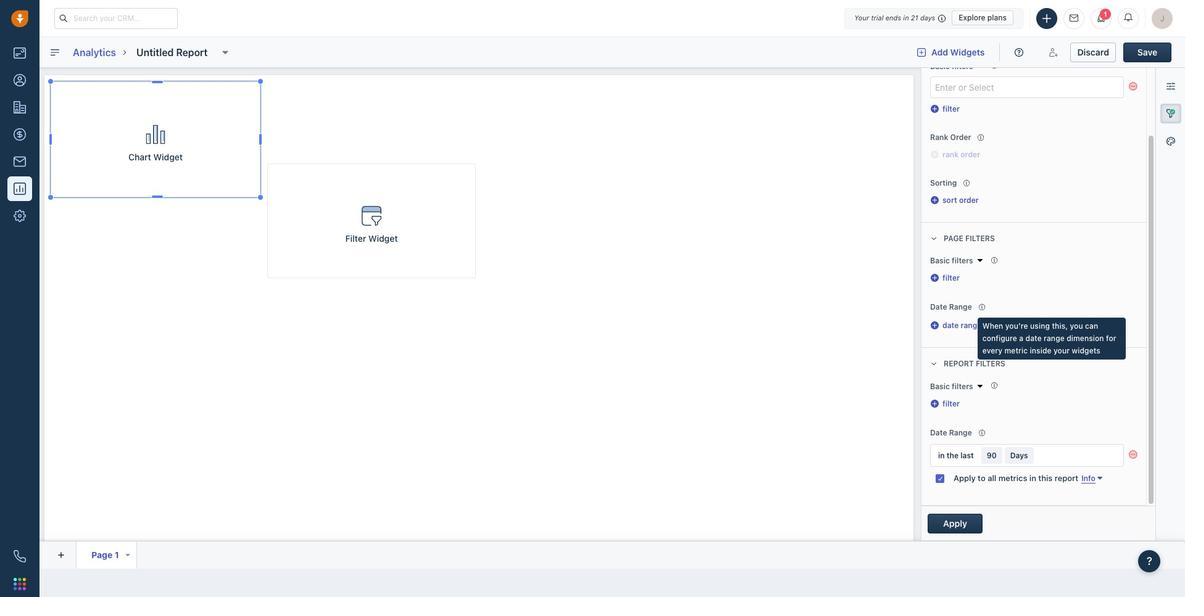 Task type: describe. For each thing, give the bounding box(es) containing it.
explore
[[959, 13, 986, 22]]

1 link
[[1091, 8, 1112, 29]]

phone element
[[7, 544, 32, 569]]

explore plans link
[[952, 10, 1014, 25]]

your
[[854, 14, 869, 22]]

plans
[[988, 13, 1007, 22]]

trial
[[871, 14, 884, 22]]

Search your CRM... text field
[[54, 8, 178, 29]]

21
[[911, 14, 918, 22]]

days
[[920, 14, 935, 22]]

phone image
[[14, 551, 26, 563]]



Task type: locate. For each thing, give the bounding box(es) containing it.
1
[[1104, 10, 1107, 18]]

freshworks switcher image
[[14, 578, 26, 591]]

explore plans
[[959, 13, 1007, 22]]

in
[[903, 14, 909, 22]]

ends
[[886, 14, 901, 22]]

your trial ends in 21 days
[[854, 14, 935, 22]]



Task type: vqa. For each thing, say whether or not it's contained in the screenshot.
plans
yes



